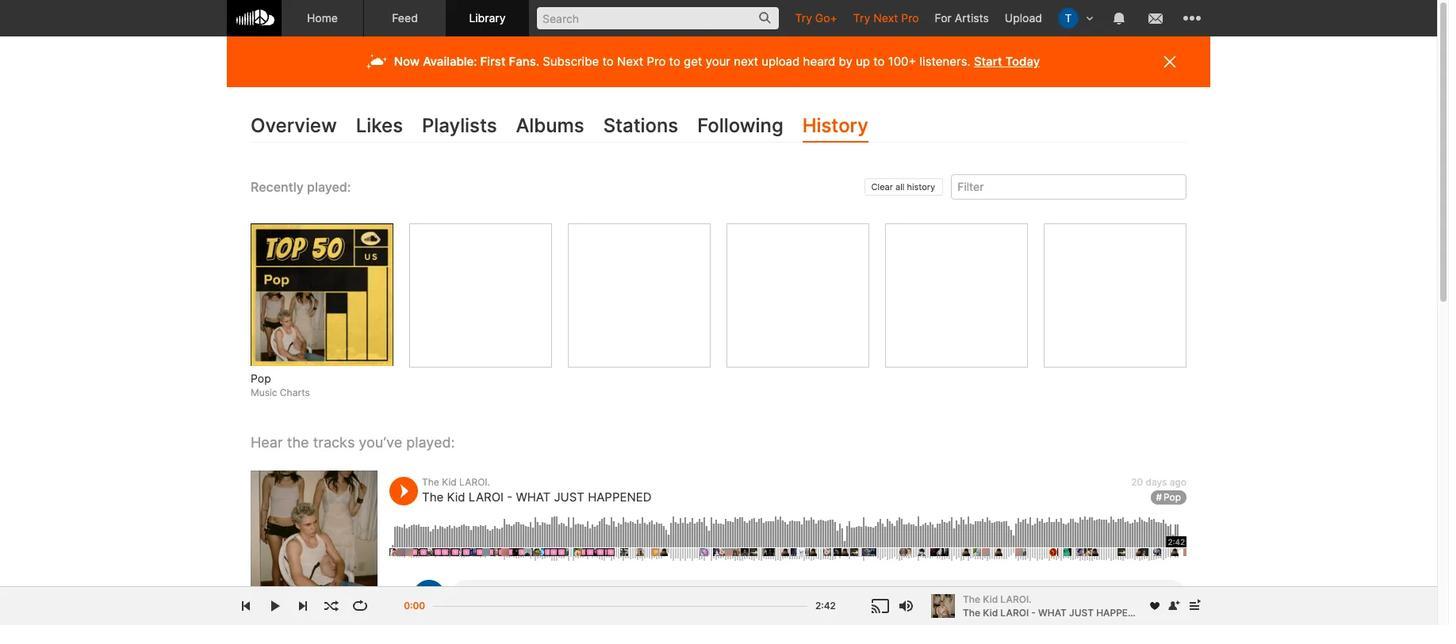 Task type: locate. For each thing, give the bounding box(es) containing it.
to right subscribe
[[602, 54, 614, 69]]

None search field
[[529, 0, 787, 36]]

music charts link
[[251, 387, 310, 400]]

0 vertical spatial pop link
[[251, 372, 393, 387]]

1 vertical spatial just
[[1069, 607, 1094, 619]]

1 vertical spatial what
[[1038, 607, 1067, 619]]

2 to from the left
[[669, 54, 681, 69]]

played:
[[307, 179, 351, 195], [406, 434, 455, 451]]

try left go+
[[795, 11, 812, 25]]

laroi. for the leftmost the kid laroi - what just happened link the kid laroi. link
[[459, 477, 490, 489]]

0 horizontal spatial laroi
[[469, 491, 504, 506]]

clear all history
[[871, 182, 935, 193]]

0 horizontal spatial what
[[516, 491, 551, 506]]

now
[[394, 54, 420, 69]]

2 horizontal spatial to
[[873, 54, 885, 69]]

0 vertical spatial played:
[[307, 179, 351, 195]]

1 horizontal spatial the kid laroi - what just happened link
[[963, 606, 1148, 621]]

0 vertical spatial happened
[[588, 491, 652, 506]]

following
[[697, 114, 783, 137]]

happened for the bottommost the kid laroi - what just happened link
[[1096, 607, 1148, 619]]

1 horizontal spatial to
[[669, 54, 681, 69]]

played: right you've
[[406, 434, 455, 451]]

-
[[507, 491, 513, 506], [1031, 607, 1036, 619]]

1 horizontal spatial pop
[[1164, 492, 1181, 504]]

the kid laroi. link for the bottommost the kid laroi - what just happened link
[[963, 593, 1140, 607]]

1 vertical spatial the kid laroi. link
[[963, 593, 1140, 607]]

library
[[469, 11, 506, 25]]

2 try from the left
[[853, 11, 870, 25]]

Search search field
[[537, 7, 779, 29]]

1 horizontal spatial laroi
[[1001, 607, 1029, 619]]

0 vertical spatial laroi.
[[459, 477, 490, 489]]

0 vertical spatial -
[[507, 491, 513, 506]]

1 horizontal spatial try
[[853, 11, 870, 25]]

artists
[[955, 11, 989, 25]]

1 horizontal spatial pop link
[[1151, 491, 1187, 506]]

1 horizontal spatial pro
[[901, 11, 919, 25]]

playlists
[[422, 114, 497, 137]]

pop
[[251, 372, 271, 386], [1164, 492, 1181, 504]]

try right go+
[[853, 11, 870, 25]]

pop link down ago
[[1151, 491, 1187, 506]]

the kid laroi - what just happened link
[[422, 491, 652, 506], [963, 606, 1148, 621]]

20
[[1131, 477, 1143, 489]]

pop up music
[[251, 372, 271, 386]]

playlists link
[[422, 111, 497, 143]]

1 vertical spatial played:
[[406, 434, 455, 451]]

0 vertical spatial the kid laroi - what just happened link
[[422, 491, 652, 506]]

0 vertical spatial the kid laroi. the kid laroi - what just happened
[[422, 477, 652, 506]]

0 horizontal spatial pro
[[647, 54, 666, 69]]

1 horizontal spatial the kid laroi. link
[[963, 593, 1140, 607]]

1 vertical spatial pop
[[1164, 492, 1181, 504]]

go+
[[815, 11, 838, 25]]

1 vertical spatial the kid laroi - what just happened link
[[963, 606, 1148, 621]]

0 horizontal spatial the kid laroi. the kid laroi - what just happened
[[422, 477, 652, 506]]

the
[[422, 477, 439, 489], [422, 491, 444, 506], [963, 594, 981, 606], [963, 607, 981, 619]]

happened
[[588, 491, 652, 506], [1096, 607, 1148, 619]]

next
[[874, 11, 898, 25], [617, 54, 644, 69]]

for artists link
[[927, 0, 997, 36]]

1 vertical spatial next
[[617, 54, 644, 69]]

next up 100+
[[874, 11, 898, 25]]

try for try next pro
[[853, 11, 870, 25]]

happened for the leftmost the kid laroi - what just happened link
[[588, 491, 652, 506]]

the
[[287, 434, 309, 451]]

0 horizontal spatial happened
[[588, 491, 652, 506]]

20 days ago pop
[[1131, 477, 1187, 504]]

just
[[554, 491, 585, 506], [1069, 607, 1094, 619]]

0 horizontal spatial tara schultz's avatar element
[[413, 581, 445, 613]]

music
[[251, 387, 277, 399]]

1 vertical spatial laroi.
[[1001, 594, 1032, 606]]

0 vertical spatial what
[[516, 491, 551, 506]]

1 vertical spatial pro
[[647, 54, 666, 69]]

laroi for the bottommost the kid laroi - what just happened link
[[1001, 607, 1029, 619]]

what
[[516, 491, 551, 506], [1038, 607, 1067, 619]]

now available: first fans. subscribe to next pro to get your next upload heard by up to 100+ listeners. start today
[[394, 54, 1040, 69]]

upload
[[1005, 11, 1042, 25]]

pro left for
[[901, 11, 919, 25]]

0 vertical spatial laroi
[[469, 491, 504, 506]]

0 horizontal spatial laroi.
[[459, 477, 490, 489]]

0 horizontal spatial next
[[617, 54, 644, 69]]

the kid laroi. link
[[422, 477, 490, 489], [963, 593, 1140, 607]]

pop music charts
[[251, 372, 310, 399]]

0 horizontal spatial -
[[507, 491, 513, 506]]

1 horizontal spatial the kid laroi. the kid laroi - what just happened
[[963, 594, 1148, 619]]

laroi.
[[459, 477, 490, 489], [1001, 594, 1032, 606]]

try for try go+
[[795, 11, 812, 25]]

0 horizontal spatial the kid laroi. link
[[422, 477, 490, 489]]

overview link
[[251, 111, 337, 143]]

to left 'get'
[[669, 54, 681, 69]]

3 to from the left
[[873, 54, 885, 69]]

0 horizontal spatial played:
[[307, 179, 351, 195]]

available:
[[423, 54, 477, 69]]

start
[[974, 54, 1002, 69]]

1 horizontal spatial just
[[1069, 607, 1094, 619]]

1 vertical spatial tara schultz's avatar element
[[413, 581, 445, 613]]

laroi
[[469, 491, 504, 506], [1001, 607, 1029, 619]]

pop down ago
[[1164, 492, 1181, 504]]

laroi for the leftmost the kid laroi - what just happened link
[[469, 491, 504, 506]]

fans.
[[509, 54, 539, 69]]

up
[[856, 54, 870, 69]]

next down search search field
[[617, 54, 644, 69]]

today
[[1005, 54, 1040, 69]]

1 to from the left
[[602, 54, 614, 69]]

for artists
[[935, 11, 989, 25]]

0 vertical spatial tara schultz's avatar element
[[1058, 8, 1079, 29]]

hear the tracks you've played:
[[251, 434, 455, 451]]

pro left 'get'
[[647, 54, 666, 69]]

1 vertical spatial -
[[1031, 607, 1036, 619]]

0 horizontal spatial the kid laroi - what just happened element
[[251, 471, 378, 598]]

try inside try go+ link
[[795, 11, 812, 25]]

to
[[602, 54, 614, 69], [669, 54, 681, 69], [873, 54, 885, 69]]

0 vertical spatial pop
[[251, 372, 271, 386]]

pop inside pop music charts
[[251, 372, 271, 386]]

laroi. for the bottommost the kid laroi - what just happened link's the kid laroi. link
[[1001, 594, 1032, 606]]

stations link
[[603, 111, 678, 143]]

tara schultz's avatar element
[[1058, 8, 1079, 29], [413, 581, 445, 613]]

0 horizontal spatial pop link
[[251, 372, 393, 387]]

0 vertical spatial the kid laroi. link
[[422, 477, 490, 489]]

pro
[[901, 11, 919, 25], [647, 54, 666, 69]]

by
[[839, 54, 853, 69]]

try
[[795, 11, 812, 25], [853, 11, 870, 25]]

kid
[[442, 477, 457, 489], [447, 491, 465, 506], [983, 594, 998, 606], [983, 607, 998, 619]]

1 vertical spatial happened
[[1096, 607, 1148, 619]]

days
[[1146, 477, 1167, 489]]

tracks
[[313, 434, 355, 451]]

1 horizontal spatial -
[[1031, 607, 1036, 619]]

1 try from the left
[[795, 11, 812, 25]]

the kid laroi. the kid laroi - what just happened
[[422, 477, 652, 506], [963, 594, 1148, 619]]

0 horizontal spatial pop
[[251, 372, 271, 386]]

try go+ link
[[787, 0, 845, 36]]

0 vertical spatial just
[[554, 491, 585, 506]]

pop link up "tracks"
[[251, 372, 393, 387]]

hear
[[251, 434, 283, 451]]

to right up
[[873, 54, 885, 69]]

upload
[[762, 54, 800, 69]]

1 horizontal spatial laroi.
[[1001, 594, 1032, 606]]

progress bar
[[433, 599, 808, 625]]

1 vertical spatial laroi
[[1001, 607, 1029, 619]]

1 horizontal spatial next
[[874, 11, 898, 25]]

likes
[[356, 114, 403, 137]]

the kid laroi - what just happened element
[[251, 471, 378, 598], [931, 595, 955, 619]]

you've
[[359, 434, 402, 451]]

1 horizontal spatial happened
[[1096, 607, 1148, 619]]

try inside try next pro link
[[853, 11, 870, 25]]

0 horizontal spatial try
[[795, 11, 812, 25]]

pop link
[[251, 372, 393, 387], [1151, 491, 1187, 506]]

0 horizontal spatial to
[[602, 54, 614, 69]]

1 horizontal spatial what
[[1038, 607, 1067, 619]]

get
[[684, 54, 702, 69]]

0 horizontal spatial just
[[554, 491, 585, 506]]

try next pro link
[[845, 0, 927, 36]]

played: right recently
[[307, 179, 351, 195]]

0 vertical spatial next
[[874, 11, 898, 25]]



Task type: describe. For each thing, give the bounding box(es) containing it.
all
[[896, 182, 905, 193]]

Filter text field
[[951, 175, 1187, 200]]

try go+
[[795, 11, 838, 25]]

stations
[[603, 114, 678, 137]]

for
[[935, 11, 952, 25]]

upload link
[[997, 0, 1050, 36]]

pop element
[[251, 224, 393, 367]]

pop inside 20 days ago pop
[[1164, 492, 1181, 504]]

following link
[[697, 111, 783, 143]]

history
[[907, 182, 935, 193]]

first
[[480, 54, 506, 69]]

try next pro
[[853, 11, 919, 25]]

feed
[[392, 11, 418, 25]]

library link
[[447, 0, 529, 36]]

likes link
[[356, 111, 403, 143]]

just for the leftmost the kid laroi - what just happened link
[[554, 491, 585, 506]]

overview
[[251, 114, 337, 137]]

home
[[307, 11, 338, 25]]

albums link
[[516, 111, 584, 143]]

0:00
[[404, 600, 425, 612]]

recently played:
[[251, 179, 351, 195]]

0 horizontal spatial the kid laroi - what just happened link
[[422, 491, 652, 506]]

just for the bottommost the kid laroi - what just happened link
[[1069, 607, 1094, 619]]

100+
[[888, 54, 916, 69]]

listeners.
[[920, 54, 971, 69]]

1 vertical spatial the kid laroi. the kid laroi - what just happened
[[963, 594, 1148, 619]]

1 horizontal spatial played:
[[406, 434, 455, 451]]

1 horizontal spatial the kid laroi - what just happened element
[[931, 595, 955, 619]]

what for the leftmost the kid laroi - what just happened link
[[516, 491, 551, 506]]

subscribe
[[543, 54, 599, 69]]

Write a comment text field
[[451, 581, 1187, 613]]

recently
[[251, 179, 304, 195]]

clear
[[871, 182, 893, 193]]

1 vertical spatial pop link
[[1151, 491, 1187, 506]]

0 vertical spatial pro
[[901, 11, 919, 25]]

what for the bottommost the kid laroi - what just happened link
[[1038, 607, 1067, 619]]

start today link
[[974, 54, 1040, 69]]

ago
[[1170, 477, 1187, 489]]

heard
[[803, 54, 836, 69]]

history link
[[803, 111, 868, 143]]

history
[[803, 114, 868, 137]]

1 horizontal spatial tara schultz's avatar element
[[1058, 8, 1079, 29]]

2:42
[[815, 600, 836, 612]]

the kid laroi. link for the leftmost the kid laroi - what just happened link
[[422, 477, 490, 489]]

next up image
[[1185, 597, 1204, 616]]

charts
[[280, 387, 310, 399]]

next
[[734, 54, 758, 69]]

feed link
[[364, 0, 447, 36]]

home link
[[282, 0, 364, 36]]

clear all history button
[[864, 179, 943, 196]]

your
[[706, 54, 731, 69]]

albums
[[516, 114, 584, 137]]



Task type: vqa. For each thing, say whether or not it's contained in the screenshot.
Release date 'text field' at right
no



